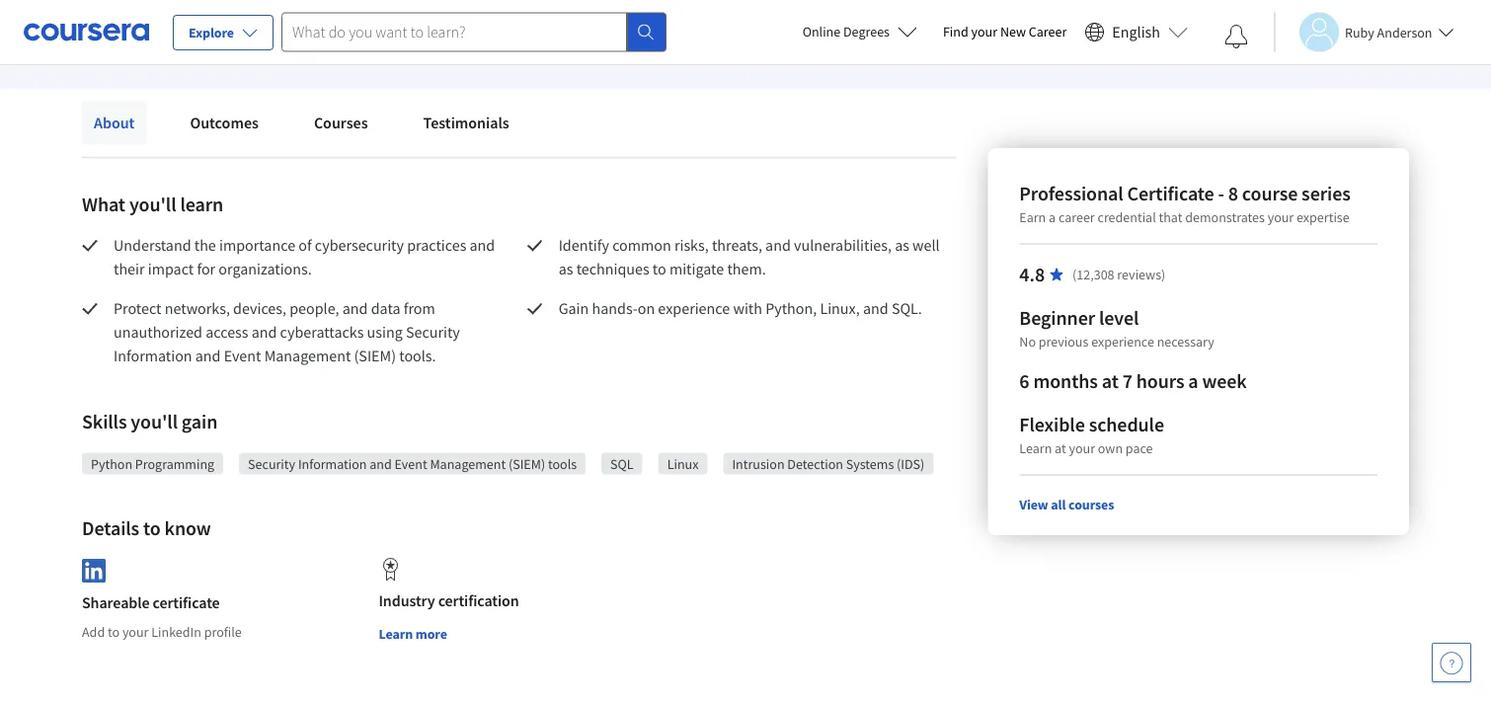 Task type: vqa. For each thing, say whether or not it's contained in the screenshot.
Ruby Anderson popup button
yes



Task type: describe. For each thing, give the bounding box(es) containing it.
explore button
[[173, 15, 274, 50]]

courses link
[[302, 101, 380, 145]]

security inside protect networks, devices, people, and data from unauthorized access and cyberattacks using security information and event management (siem) tools.
[[406, 322, 460, 342]]

gain hands-on experience with python, linux, and sql.
[[559, 299, 922, 319]]

sql
[[610, 455, 634, 473]]

you'll for skills
[[131, 409, 178, 434]]

using
[[367, 322, 403, 342]]

your inside professional certificate - 8 course series earn a career credential that demonstrates your expertise
[[1268, 208, 1294, 226]]

devices,
[[233, 299, 286, 319]]

flexible schedule learn at your own pace
[[1020, 412, 1164, 457]]

explore
[[189, 24, 234, 41]]

help center image
[[1440, 651, 1464, 675]]

7
[[1123, 369, 1133, 394]]

6
[[1020, 369, 1030, 394]]

•
[[304, 19, 310, 40]]

identify
[[559, 236, 609, 255]]

linux
[[667, 455, 699, 473]]

testimonials link
[[411, 101, 521, 145]]

about link
[[82, 101, 147, 145]]

more inside • learn more
[[358, 20, 393, 40]]

courses
[[314, 113, 368, 133]]

expertise
[[1297, 208, 1350, 226]]

python,
[[766, 299, 817, 319]]

find your new career
[[943, 23, 1067, 40]]

tools.
[[399, 346, 436, 366]]

industry
[[379, 591, 435, 611]]

their
[[114, 259, 145, 279]]

online degrees
[[803, 23, 890, 40]]

protect
[[114, 299, 162, 319]]

included
[[82, 20, 140, 40]]

0 horizontal spatial security
[[248, 455, 295, 473]]

find
[[943, 23, 969, 40]]

beginner
[[1020, 306, 1095, 330]]

a inside professional certificate - 8 course series earn a career credential that demonstrates your expertise
[[1049, 208, 1056, 226]]

protect networks, devices, people, and data from unauthorized access and cyberattacks using security information and event management (siem) tools.
[[114, 299, 463, 366]]

1 horizontal spatial event
[[395, 455, 427, 473]]

degrees
[[843, 23, 890, 40]]

techniques
[[576, 259, 650, 279]]

1 horizontal spatial a
[[1188, 369, 1199, 394]]

all
[[1051, 496, 1066, 514]]

details
[[82, 516, 139, 540]]

learn inside flexible schedule learn at your own pace
[[1020, 440, 1052, 457]]

the
[[194, 236, 216, 255]]

data
[[371, 299, 401, 319]]

people,
[[290, 299, 339, 319]]

shareable
[[82, 593, 150, 613]]

understand
[[114, 236, 191, 255]]

credential
[[1098, 208, 1156, 226]]

show notifications image
[[1225, 25, 1248, 48]]

professional
[[1020, 181, 1124, 206]]

add to your linkedin profile
[[82, 623, 242, 641]]

certificate
[[1127, 181, 1215, 206]]

learn
[[180, 192, 223, 216]]

know
[[165, 516, 211, 540]]

find your new career link
[[933, 20, 1077, 44]]

8
[[1228, 181, 1239, 206]]

learn more
[[379, 625, 447, 642]]

courses
[[1069, 496, 1114, 514]]

gain
[[559, 299, 589, 319]]

beginner level no previous experience necessary
[[1020, 306, 1215, 351]]

6 months at 7 hours a week
[[1020, 369, 1247, 394]]

and inside identify common risks, threats, and vulnerabilities, as well as techniques to mitigate them.
[[766, 236, 791, 255]]

what
[[82, 192, 125, 216]]

(siem) inside protect networks, devices, people, and data from unauthorized access and cyberattacks using security information and event management (siem) tools.
[[354, 346, 396, 366]]

for
[[197, 259, 215, 279]]

english button
[[1077, 0, 1196, 64]]

outcomes
[[190, 113, 259, 133]]

-
[[1218, 181, 1225, 206]]

hours
[[1137, 369, 1185, 394]]

programming
[[135, 455, 214, 473]]

experience inside beginner level no previous experience necessary
[[1092, 333, 1154, 351]]

vulnerabilities,
[[794, 236, 892, 255]]

certification
[[438, 591, 519, 611]]

coursera image
[[24, 16, 149, 48]]

management inside protect networks, devices, people, and data from unauthorized access and cyberattacks using security information and event management (siem) tools.
[[264, 346, 351, 366]]

own
[[1098, 440, 1123, 457]]

threats,
[[712, 236, 762, 255]]

you'll for what
[[129, 192, 176, 216]]

reviews)
[[1117, 266, 1166, 283]]

and inside understand the importance of cybersecurity practices and their impact for organizations.
[[470, 236, 495, 255]]

shareable certificate
[[82, 593, 220, 613]]

ruby anderson
[[1345, 23, 1433, 41]]

online degrees button
[[787, 10, 933, 53]]

learn more link
[[318, 18, 393, 42]]

months
[[1033, 369, 1098, 394]]

1 horizontal spatial at
[[1102, 369, 1119, 394]]

your right find
[[971, 23, 998, 40]]

detection
[[788, 455, 843, 473]]



Task type: locate. For each thing, give the bounding box(es) containing it.
view all courses link
[[1020, 496, 1114, 514]]

1 vertical spatial with
[[733, 299, 762, 319]]

(siem)
[[354, 346, 396, 366], [509, 455, 545, 473]]

week
[[1202, 369, 1247, 394]]

management left tools
[[430, 455, 506, 473]]

experience down level in the top of the page
[[1092, 333, 1154, 351]]

0 vertical spatial you'll
[[129, 192, 176, 216]]

0 vertical spatial (siem)
[[354, 346, 396, 366]]

your
[[971, 23, 998, 40], [1268, 208, 1294, 226], [1069, 440, 1095, 457], [122, 623, 149, 641]]

1 vertical spatial a
[[1188, 369, 1199, 394]]

coursera plus image
[[175, 25, 296, 36]]

certificate
[[153, 593, 220, 613]]

2 vertical spatial to
[[108, 623, 120, 641]]

1 horizontal spatial as
[[895, 236, 910, 255]]

1 horizontal spatial experience
[[1092, 333, 1154, 351]]

skills
[[82, 409, 127, 434]]

learn down flexible
[[1020, 440, 1052, 457]]

systems
[[846, 455, 894, 473]]

more right •
[[358, 20, 393, 40]]

no
[[1020, 333, 1036, 351]]

to for your
[[108, 623, 120, 641]]

1 horizontal spatial with
[[733, 299, 762, 319]]

learn right •
[[318, 20, 355, 40]]

add
[[82, 623, 105, 641]]

online
[[803, 23, 841, 40]]

of
[[299, 236, 312, 255]]

your left own
[[1069, 440, 1095, 457]]

2 vertical spatial learn
[[379, 625, 413, 642]]

and
[[470, 236, 495, 255], [766, 236, 791, 255], [342, 299, 368, 319], [863, 299, 889, 319], [252, 322, 277, 342], [195, 346, 221, 366], [370, 455, 392, 473]]

0 vertical spatial more
[[358, 20, 393, 40]]

professional certificate - 8 course series earn a career credential that demonstrates your expertise
[[1020, 181, 1351, 226]]

learn inside 'button'
[[379, 625, 413, 642]]

with
[[143, 20, 172, 40], [733, 299, 762, 319]]

to right add
[[108, 623, 120, 641]]

1 horizontal spatial learn
[[379, 625, 413, 642]]

profile
[[204, 623, 242, 641]]

risks,
[[674, 236, 709, 255]]

to for know
[[143, 516, 161, 540]]

0 horizontal spatial at
[[1055, 440, 1066, 457]]

security down from
[[406, 322, 460, 342]]

with right included
[[143, 20, 172, 40]]

1 vertical spatial you'll
[[131, 409, 178, 434]]

at down flexible
[[1055, 440, 1066, 457]]

hands-
[[592, 299, 638, 319]]

python programming
[[91, 455, 214, 473]]

a right the earn
[[1049, 208, 1056, 226]]

as
[[895, 236, 910, 255], [559, 259, 573, 279]]

0 horizontal spatial management
[[264, 346, 351, 366]]

0 vertical spatial learn
[[318, 20, 355, 40]]

1 vertical spatial security
[[248, 455, 295, 473]]

as down identify
[[559, 259, 573, 279]]

0 horizontal spatial as
[[559, 259, 573, 279]]

from
[[404, 299, 435, 319]]

new
[[1000, 23, 1026, 40]]

event
[[224, 346, 261, 366], [395, 455, 427, 473]]

details to know
[[82, 516, 211, 540]]

1 horizontal spatial (siem)
[[509, 455, 545, 473]]

pace
[[1126, 440, 1153, 457]]

0 vertical spatial information
[[114, 346, 192, 366]]

skills you'll gain
[[82, 409, 218, 434]]

linux,
[[820, 299, 860, 319]]

1 horizontal spatial security
[[406, 322, 460, 342]]

identify common risks, threats, and vulnerabilities, as well as techniques to mitigate them.
[[559, 236, 943, 279]]

0 vertical spatial a
[[1049, 208, 1056, 226]]

course
[[1242, 181, 1298, 206]]

1 horizontal spatial information
[[298, 455, 367, 473]]

0 vertical spatial event
[[224, 346, 261, 366]]

necessary
[[1157, 333, 1215, 351]]

0 horizontal spatial to
[[108, 623, 120, 641]]

more inside 'button'
[[416, 625, 447, 642]]

0 vertical spatial security
[[406, 322, 460, 342]]

0 horizontal spatial (siem)
[[354, 346, 396, 366]]

earn
[[1020, 208, 1046, 226]]

0 vertical spatial at
[[1102, 369, 1119, 394]]

learn down industry
[[379, 625, 413, 642]]

experience
[[658, 299, 730, 319], [1092, 333, 1154, 351]]

0 horizontal spatial with
[[143, 20, 172, 40]]

ruby anderson button
[[1274, 12, 1454, 52]]

event inside protect networks, devices, people, and data from unauthorized access and cyberattacks using security information and event management (siem) tools.
[[224, 346, 261, 366]]

level
[[1099, 306, 1139, 330]]

0 horizontal spatial a
[[1049, 208, 1056, 226]]

them.
[[727, 259, 766, 279]]

information inside protect networks, devices, people, and data from unauthorized access and cyberattacks using security information and event management (siem) tools.
[[114, 346, 192, 366]]

1 vertical spatial (siem)
[[509, 455, 545, 473]]

your down the shareable certificate
[[122, 623, 149, 641]]

1 vertical spatial learn
[[1020, 440, 1052, 457]]

organizations.
[[219, 259, 312, 279]]

1 vertical spatial at
[[1055, 440, 1066, 457]]

cybersecurity
[[315, 236, 404, 255]]

0 horizontal spatial experience
[[658, 299, 730, 319]]

1 vertical spatial event
[[395, 455, 427, 473]]

linkedin
[[151, 623, 201, 641]]

0 horizontal spatial event
[[224, 346, 261, 366]]

security right the programming
[[248, 455, 295, 473]]

1 vertical spatial to
[[143, 516, 161, 540]]

that
[[1159, 208, 1183, 226]]

your inside flexible schedule learn at your own pace
[[1069, 440, 1095, 457]]

0 vertical spatial to
[[653, 259, 666, 279]]

networks,
[[165, 299, 230, 319]]

learn inside • learn more
[[318, 20, 355, 40]]

(12,308 reviews)
[[1073, 266, 1166, 283]]

a left week
[[1188, 369, 1199, 394]]

1 vertical spatial as
[[559, 259, 573, 279]]

included with
[[82, 20, 175, 40]]

(ids)
[[897, 455, 925, 473]]

demonstrates
[[1185, 208, 1265, 226]]

flexible
[[1020, 412, 1085, 437]]

0 horizontal spatial information
[[114, 346, 192, 366]]

tools
[[548, 455, 577, 473]]

you'll
[[129, 192, 176, 216], [131, 409, 178, 434]]

access
[[206, 322, 248, 342]]

0 vertical spatial with
[[143, 20, 172, 40]]

to down common
[[653, 259, 666, 279]]

python
[[91, 455, 132, 473]]

series
[[1302, 181, 1351, 206]]

common
[[612, 236, 671, 255]]

0 vertical spatial experience
[[658, 299, 730, 319]]

as left well
[[895, 236, 910, 255]]

to inside identify common risks, threats, and vulnerabilities, as well as techniques to mitigate them.
[[653, 259, 666, 279]]

practices
[[407, 236, 467, 255]]

on
[[638, 299, 655, 319]]

0 horizontal spatial learn
[[318, 20, 355, 40]]

security information and event management (siem) tools
[[248, 455, 577, 473]]

you'll up 'python programming'
[[131, 409, 178, 434]]

to
[[653, 259, 666, 279], [143, 516, 161, 540], [108, 623, 120, 641]]

1 vertical spatial management
[[430, 455, 506, 473]]

1 horizontal spatial to
[[143, 516, 161, 540]]

0 vertical spatial as
[[895, 236, 910, 255]]

what you'll learn
[[82, 192, 223, 216]]

you'll up understand
[[129, 192, 176, 216]]

2 horizontal spatial learn
[[1020, 440, 1052, 457]]

intrusion
[[732, 455, 785, 473]]

mitigate
[[670, 259, 724, 279]]

testimonials
[[423, 113, 509, 133]]

your down course
[[1268, 208, 1294, 226]]

at left 7
[[1102, 369, 1119, 394]]

about
[[94, 113, 135, 133]]

1 vertical spatial experience
[[1092, 333, 1154, 351]]

None search field
[[282, 12, 667, 52]]

at inside flexible schedule learn at your own pace
[[1055, 440, 1066, 457]]

management down 'cyberattacks'
[[264, 346, 351, 366]]

gain
[[182, 409, 218, 434]]

1 vertical spatial information
[[298, 455, 367, 473]]

0 horizontal spatial more
[[358, 20, 393, 40]]

2 horizontal spatial to
[[653, 259, 666, 279]]

experience down mitigate at the left top
[[658, 299, 730, 319]]

with down "them." on the top of the page
[[733, 299, 762, 319]]

anderson
[[1377, 23, 1433, 41]]

(siem) down 'using'
[[354, 346, 396, 366]]

learn
[[318, 20, 355, 40], [1020, 440, 1052, 457], [379, 625, 413, 642]]

intrusion detection systems (ids)
[[732, 455, 925, 473]]

1 horizontal spatial more
[[416, 625, 447, 642]]

ruby
[[1345, 23, 1375, 41]]

career
[[1059, 208, 1095, 226]]

0 vertical spatial management
[[264, 346, 351, 366]]

(siem) left tools
[[509, 455, 545, 473]]

impact
[[148, 259, 194, 279]]

to left 'know'
[[143, 516, 161, 540]]

What do you want to learn? text field
[[282, 12, 627, 52]]

more down industry certification
[[416, 625, 447, 642]]

view all courses
[[1020, 496, 1114, 514]]

1 vertical spatial more
[[416, 625, 447, 642]]

sql.
[[892, 299, 922, 319]]

well
[[913, 236, 940, 255]]

1 horizontal spatial management
[[430, 455, 506, 473]]

management
[[264, 346, 351, 366], [430, 455, 506, 473]]



